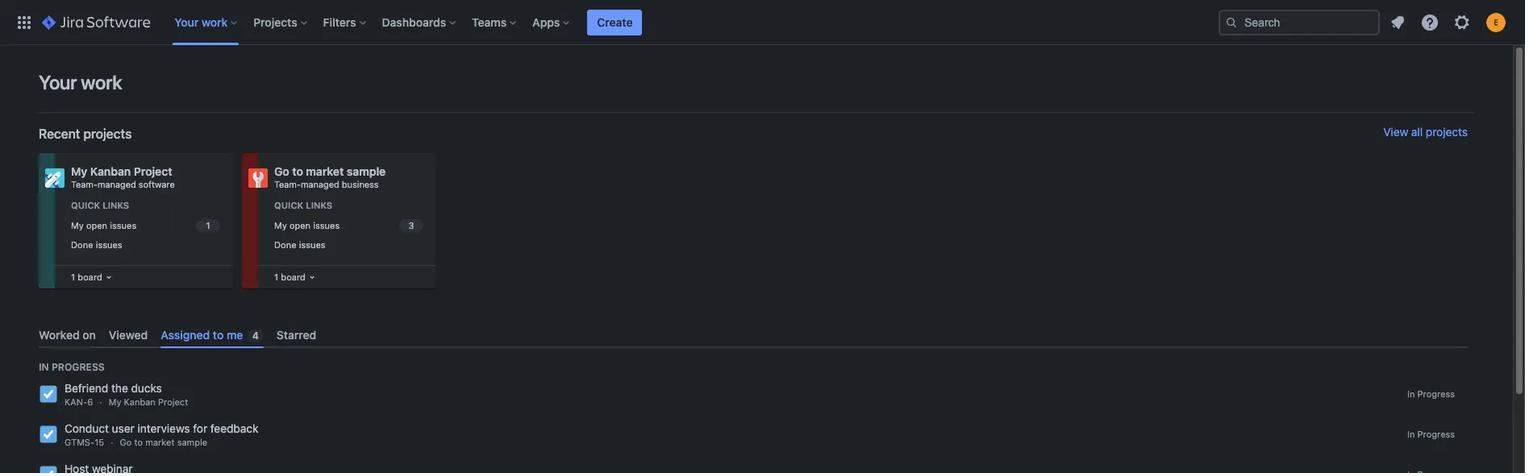 Task type: locate. For each thing, give the bounding box(es) containing it.
to
[[292, 165, 303, 178], [213, 328, 224, 342], [134, 437, 143, 448]]

1 board up on
[[71, 272, 102, 282]]

0 vertical spatial your
[[174, 15, 199, 29]]

team- down recent projects
[[71, 179, 98, 190]]

managed
[[98, 179, 136, 190], [301, 179, 339, 190]]

2 board from the left
[[281, 272, 306, 282]]

· inside befriend the ducks kan-6 · my kanban project
[[100, 397, 102, 408]]

projects
[[1426, 125, 1469, 139], [83, 127, 132, 141]]

2 board image from the left
[[306, 271, 319, 284]]

tab list
[[32, 322, 1475, 349]]

done for go
[[274, 240, 296, 250]]

2 vertical spatial in
[[1408, 430, 1416, 440]]

1 horizontal spatial your work
[[174, 15, 228, 29]]

done issues link down software on the top left of the page
[[68, 237, 223, 255]]

2 my open issues link from the left
[[271, 217, 426, 235]]

done issues for to
[[274, 240, 326, 250]]

1 horizontal spatial projects
[[1426, 125, 1469, 139]]

0 horizontal spatial market
[[145, 437, 175, 448]]

0 horizontal spatial links
[[103, 200, 129, 211]]

1 done issues link from the left
[[68, 237, 223, 255]]

2 quick links from the left
[[274, 200, 333, 211]]

market
[[306, 165, 344, 178], [145, 437, 175, 448]]

2 1 board button from the left
[[271, 269, 319, 286]]

0 horizontal spatial 1
[[71, 272, 75, 282]]

0 horizontal spatial team-
[[71, 179, 98, 190]]

market up "business"
[[306, 165, 344, 178]]

1 1 from the left
[[71, 272, 75, 282]]

0 vertical spatial your work
[[174, 15, 228, 29]]

team- inside go to market sample team-managed business
[[274, 179, 301, 190]]

1 quick links from the left
[[71, 200, 129, 211]]

business
[[342, 179, 379, 190]]

15
[[95, 437, 104, 448]]

sample up "business"
[[347, 165, 386, 178]]

interviews
[[138, 422, 190, 436]]

links for to
[[306, 200, 333, 211]]

1 horizontal spatial managed
[[301, 179, 339, 190]]

1 horizontal spatial quick
[[274, 200, 303, 211]]

2 vertical spatial in progress
[[1408, 430, 1456, 440]]

project inside my kanban project team-managed software
[[134, 165, 172, 178]]

quick links down my kanban project team-managed software
[[71, 200, 129, 211]]

1 board button up on
[[68, 269, 115, 286]]

1 1 board button from the left
[[68, 269, 115, 286]]

1 vertical spatial to
[[213, 328, 224, 342]]

conduct user interviews for feedback gtms-15 · go to market sample
[[65, 422, 259, 448]]

projects inside view all projects link
[[1426, 125, 1469, 139]]

to inside tab list
[[213, 328, 224, 342]]

managed inside my kanban project team-managed software
[[98, 179, 136, 190]]

1 for my kanban project
[[71, 272, 75, 282]]

1 board up starred
[[274, 272, 306, 282]]

2 links from the left
[[306, 200, 333, 211]]

1 board image from the left
[[102, 271, 115, 284]]

1 board button
[[68, 269, 115, 286], [271, 269, 319, 286]]

work up recent projects
[[81, 71, 122, 94]]

0 vertical spatial project
[[134, 165, 172, 178]]

1 horizontal spatial market
[[306, 165, 344, 178]]

project up software on the top left of the page
[[134, 165, 172, 178]]

to inside go to market sample team-managed business
[[292, 165, 303, 178]]

1 horizontal spatial done issues
[[274, 240, 326, 250]]

open down go to market sample team-managed business
[[290, 220, 311, 230]]

quick down my kanban project team-managed software
[[71, 200, 100, 211]]

0 vertical spatial to
[[292, 165, 303, 178]]

market down interviews
[[145, 437, 175, 448]]

1 horizontal spatial open
[[290, 220, 311, 230]]

2 team- from the left
[[274, 179, 301, 190]]

dashboards button
[[377, 9, 462, 35]]

0 horizontal spatial 1 board button
[[68, 269, 115, 286]]

my open issues link down "business"
[[271, 217, 426, 235]]

board image
[[102, 271, 115, 284], [306, 271, 319, 284]]

work inside dropdown button
[[202, 15, 228, 29]]

1 open from the left
[[86, 220, 107, 230]]

go
[[274, 165, 289, 178], [120, 437, 132, 448]]

1 vertical spatial kanban
[[124, 397, 156, 408]]

my open issues down go to market sample team-managed business
[[274, 220, 340, 230]]

in progress for conduct user interviews for feedback
[[1408, 430, 1456, 440]]

1 team- from the left
[[71, 179, 98, 190]]

1 horizontal spatial my open issues link
[[271, 217, 426, 235]]

2 1 from the left
[[274, 272, 279, 282]]

1 managed from the left
[[98, 179, 136, 190]]

project
[[134, 165, 172, 178], [158, 397, 188, 408]]

quick links down go to market sample team-managed business
[[274, 200, 333, 211]]

projects right all
[[1426, 125, 1469, 139]]

assigned to me
[[161, 328, 243, 342]]

0 horizontal spatial board
[[78, 272, 102, 282]]

banner
[[0, 0, 1526, 45]]

teams
[[472, 15, 507, 29]]

managed left "business"
[[301, 179, 339, 190]]

board up starred
[[281, 272, 306, 282]]

0 horizontal spatial to
[[134, 437, 143, 448]]

apps
[[533, 15, 560, 29]]

· right 6
[[100, 397, 102, 408]]

1 vertical spatial market
[[145, 437, 175, 448]]

in
[[39, 362, 49, 374], [1408, 389, 1416, 400], [1408, 430, 1416, 440]]

2 vertical spatial progress
[[1418, 430, 1456, 440]]

my open issues for to
[[274, 220, 340, 230]]

1 horizontal spatial links
[[306, 200, 333, 211]]

1 horizontal spatial to
[[213, 328, 224, 342]]

1 vertical spatial in progress
[[1408, 389, 1456, 400]]

0 horizontal spatial 1 board
[[71, 272, 102, 282]]

your work left projects
[[174, 15, 228, 29]]

1 horizontal spatial your
[[174, 15, 199, 29]]

·
[[100, 397, 102, 408], [111, 437, 113, 448]]

1 vertical spatial work
[[81, 71, 122, 94]]

0 horizontal spatial quick links
[[71, 200, 129, 211]]

conduct
[[65, 422, 109, 436]]

progress for conduct user interviews for feedback
[[1418, 430, 1456, 440]]

done issues link for project
[[68, 237, 223, 255]]

projects up my kanban project team-managed software
[[83, 127, 132, 141]]

1 board button for kanban
[[68, 269, 115, 286]]

0 horizontal spatial done
[[71, 240, 93, 250]]

sample
[[347, 165, 386, 178], [177, 437, 208, 448]]

0 horizontal spatial managed
[[98, 179, 136, 190]]

1 horizontal spatial my open issues
[[274, 220, 340, 230]]

team- left "business"
[[274, 179, 301, 190]]

0 horizontal spatial quick
[[71, 200, 100, 211]]

go inside conduct user interviews for feedback gtms-15 · go to market sample
[[120, 437, 132, 448]]

2 1 board from the left
[[274, 272, 306, 282]]

0 horizontal spatial my open issues
[[71, 220, 137, 230]]

quick for my
[[71, 200, 100, 211]]

quick links for kanban
[[71, 200, 129, 211]]

open for to
[[290, 220, 311, 230]]

1 board button up starred
[[271, 269, 319, 286]]

1 vertical spatial progress
[[1418, 389, 1456, 400]]

2 done issues from the left
[[274, 240, 326, 250]]

0 horizontal spatial go
[[120, 437, 132, 448]]

0 vertical spatial go
[[274, 165, 289, 178]]

1 horizontal spatial 1 board
[[274, 272, 306, 282]]

links
[[103, 200, 129, 211], [306, 200, 333, 211]]

sample inside conduct user interviews for feedback gtms-15 · go to market sample
[[177, 437, 208, 448]]

open
[[86, 220, 107, 230], [290, 220, 311, 230]]

1 vertical spatial your work
[[39, 71, 122, 94]]

progress
[[52, 362, 105, 374], [1418, 389, 1456, 400], [1418, 430, 1456, 440]]

1 links from the left
[[103, 200, 129, 211]]

your work button
[[170, 9, 244, 35]]

0 horizontal spatial your
[[39, 71, 77, 94]]

2 managed from the left
[[301, 179, 339, 190]]

kan-
[[65, 397, 87, 408]]

board up on
[[78, 272, 102, 282]]

view
[[1384, 125, 1409, 139]]

user
[[112, 422, 135, 436]]

managed inside go to market sample team-managed business
[[301, 179, 339, 190]]

1 horizontal spatial ·
[[111, 437, 113, 448]]

1 horizontal spatial done
[[274, 240, 296, 250]]

0 horizontal spatial sample
[[177, 437, 208, 448]]

software
[[139, 179, 175, 190]]

your inside dropdown button
[[174, 15, 199, 29]]

1 vertical spatial ·
[[111, 437, 113, 448]]

1 1 board from the left
[[71, 272, 102, 282]]

your work
[[174, 15, 228, 29], [39, 71, 122, 94]]

1 board button for to
[[271, 269, 319, 286]]

befriend the ducks kan-6 · my kanban project
[[65, 382, 188, 408]]

all
[[1412, 125, 1423, 139]]

1 board
[[71, 272, 102, 282], [274, 272, 306, 282]]

1 my open issues from the left
[[71, 220, 137, 230]]

0 horizontal spatial open
[[86, 220, 107, 230]]

board image up viewed
[[102, 271, 115, 284]]

2 done issues link from the left
[[271, 237, 426, 255]]

1 quick from the left
[[71, 200, 100, 211]]

2 open from the left
[[290, 220, 311, 230]]

my down recent projects
[[71, 165, 87, 178]]

1 vertical spatial sample
[[177, 437, 208, 448]]

market inside go to market sample team-managed business
[[306, 165, 344, 178]]

my down the
[[109, 397, 121, 408]]

1 horizontal spatial board
[[281, 272, 306, 282]]

quick links
[[71, 200, 129, 211], [274, 200, 333, 211]]

1 horizontal spatial 1
[[274, 272, 279, 282]]

on
[[83, 328, 96, 342]]

your work up recent projects
[[39, 71, 122, 94]]

1 horizontal spatial quick links
[[274, 200, 333, 211]]

banner containing your work
[[0, 0, 1526, 45]]

go to market sample team-managed business
[[274, 165, 386, 190]]

0 horizontal spatial my open issues link
[[68, 217, 223, 235]]

quick links for to
[[274, 200, 333, 211]]

1 horizontal spatial work
[[202, 15, 228, 29]]

projects
[[254, 15, 297, 29]]

quick down go to market sample team-managed business
[[274, 200, 303, 211]]

progress for befriend the ducks
[[1418, 389, 1456, 400]]

1 up worked on
[[71, 272, 75, 282]]

issues
[[110, 220, 137, 230], [313, 220, 340, 230], [96, 240, 122, 250], [299, 240, 326, 250]]

1 horizontal spatial board image
[[306, 271, 319, 284]]

jira software image
[[42, 13, 150, 32], [42, 13, 150, 32]]

1 done from the left
[[71, 240, 93, 250]]

Search field
[[1219, 9, 1381, 35]]

1 horizontal spatial team-
[[274, 179, 301, 190]]

2 vertical spatial to
[[134, 437, 143, 448]]

my open issues for kanban
[[71, 220, 137, 230]]

my open issues
[[71, 220, 137, 230], [274, 220, 340, 230]]

2 horizontal spatial to
[[292, 165, 303, 178]]

2 done from the left
[[274, 240, 296, 250]]

1 board from the left
[[78, 272, 102, 282]]

done
[[71, 240, 93, 250], [274, 240, 296, 250]]

done for my
[[71, 240, 93, 250]]

1 board for my
[[71, 272, 102, 282]]

your
[[174, 15, 199, 29], [39, 71, 77, 94]]

links down my kanban project team-managed software
[[103, 200, 129, 211]]

1 done issues from the left
[[71, 240, 122, 250]]

1 horizontal spatial sample
[[347, 165, 386, 178]]

0 horizontal spatial projects
[[83, 127, 132, 141]]

go inside go to market sample team-managed business
[[274, 165, 289, 178]]

0 vertical spatial market
[[306, 165, 344, 178]]

0 vertical spatial work
[[202, 15, 228, 29]]

to for market
[[292, 165, 303, 178]]

1 horizontal spatial 1 board button
[[271, 269, 319, 286]]

done issues link down "business"
[[271, 237, 426, 255]]

project up interviews
[[158, 397, 188, 408]]

1 vertical spatial project
[[158, 397, 188, 408]]

my open issues link
[[68, 217, 223, 235], [271, 217, 426, 235]]

team-
[[71, 179, 98, 190], [274, 179, 301, 190]]

1 vertical spatial in
[[1408, 389, 1416, 400]]

my open issues link down software on the top left of the page
[[68, 217, 223, 235]]

team- inside my kanban project team-managed software
[[71, 179, 98, 190]]

work
[[202, 15, 228, 29], [81, 71, 122, 94]]

0 vertical spatial ·
[[100, 397, 102, 408]]

1
[[71, 272, 75, 282], [274, 272, 279, 282]]

0 horizontal spatial done issues
[[71, 240, 122, 250]]

1 horizontal spatial done issues link
[[271, 237, 426, 255]]

0 vertical spatial in progress
[[39, 362, 105, 374]]

quick
[[71, 200, 100, 211], [274, 200, 303, 211]]

the
[[111, 382, 128, 396]]

1 up starred
[[274, 272, 279, 282]]

sample inside go to market sample team-managed business
[[347, 165, 386, 178]]

1 vertical spatial go
[[120, 437, 132, 448]]

your profile and settings image
[[1487, 13, 1506, 32]]

board for to
[[281, 272, 306, 282]]

0 horizontal spatial your work
[[39, 71, 122, 94]]

in for conduct user interviews for feedback
[[1408, 430, 1416, 440]]

kanban down recent projects
[[90, 165, 131, 178]]

quick for go
[[274, 200, 303, 211]]

my inside my kanban project team-managed software
[[71, 165, 87, 178]]

work left projects
[[202, 15, 228, 29]]

0 vertical spatial sample
[[347, 165, 386, 178]]

kanban down ducks
[[124, 397, 156, 408]]

0 vertical spatial kanban
[[90, 165, 131, 178]]

4
[[253, 330, 259, 342]]

for
[[193, 422, 207, 436]]

in progress
[[39, 362, 105, 374], [1408, 389, 1456, 400], [1408, 430, 1456, 440]]

my inside befriend the ducks kan-6 · my kanban project
[[109, 397, 121, 408]]

2 quick from the left
[[274, 200, 303, 211]]

0 horizontal spatial board image
[[102, 271, 115, 284]]

0 horizontal spatial ·
[[100, 397, 102, 408]]

board
[[78, 272, 102, 282], [281, 272, 306, 282]]

filters
[[323, 15, 356, 29]]

0 horizontal spatial done issues link
[[68, 237, 223, 255]]

2 my open issues from the left
[[274, 220, 340, 230]]

board image for team-
[[102, 271, 115, 284]]

teams button
[[467, 9, 523, 35]]

feedback
[[210, 422, 259, 436]]

my
[[71, 165, 87, 178], [71, 220, 84, 230], [274, 220, 287, 230], [109, 397, 121, 408]]

tab list containing worked on
[[32, 322, 1475, 349]]

links down go to market sample team-managed business
[[306, 200, 333, 211]]

open down my kanban project team-managed software
[[86, 220, 107, 230]]

board image up starred
[[306, 271, 319, 284]]

done issues link
[[68, 237, 223, 255], [271, 237, 426, 255]]

kanban
[[90, 165, 131, 178], [124, 397, 156, 408]]

sample down for
[[177, 437, 208, 448]]

done issues down my kanban project team-managed software
[[71, 240, 122, 250]]

view all projects link
[[1384, 125, 1469, 142]]

· right 15
[[111, 437, 113, 448]]

done issues
[[71, 240, 122, 250], [274, 240, 326, 250]]

1 my open issues link from the left
[[68, 217, 223, 235]]

my open issues down my kanban project team-managed software
[[71, 220, 137, 230]]

managed left software on the top left of the page
[[98, 179, 136, 190]]

done issues down go to market sample team-managed business
[[274, 240, 326, 250]]

1 horizontal spatial go
[[274, 165, 289, 178]]



Task type: vqa. For each thing, say whether or not it's contained in the screenshot.
board in the dropdown button
yes



Task type: describe. For each thing, give the bounding box(es) containing it.
filters button
[[318, 9, 372, 35]]

in progress for befriend the ducks
[[1408, 389, 1456, 400]]

0 vertical spatial in
[[39, 362, 49, 374]]

create button
[[588, 9, 643, 35]]

my open issues link for market
[[271, 217, 426, 235]]

my down my kanban project team-managed software
[[71, 220, 84, 230]]

search image
[[1226, 16, 1239, 29]]

me
[[227, 328, 243, 342]]

recent
[[39, 127, 80, 141]]

1 board for go
[[274, 272, 306, 282]]

my down go to market sample team-managed business
[[274, 220, 287, 230]]

in for befriend the ducks
[[1408, 389, 1416, 400]]

0 horizontal spatial work
[[81, 71, 122, 94]]

kanban inside my kanban project team-managed software
[[90, 165, 131, 178]]

starred
[[277, 328, 317, 342]]

gtms-
[[65, 437, 95, 448]]

appswitcher icon image
[[15, 13, 34, 32]]

assigned
[[161, 328, 210, 342]]

recent projects
[[39, 127, 132, 141]]

done issues for kanban
[[71, 240, 122, 250]]

done issues link for market
[[271, 237, 426, 255]]

worked on
[[39, 328, 96, 342]]

befriend
[[65, 382, 108, 396]]

· inside conduct user interviews for feedback gtms-15 · go to market sample
[[111, 437, 113, 448]]

view all projects
[[1384, 125, 1469, 139]]

to inside conduct user interviews for feedback gtms-15 · go to market sample
[[134, 437, 143, 448]]

apps button
[[528, 9, 576, 35]]

your work inside dropdown button
[[174, 15, 228, 29]]

worked
[[39, 328, 80, 342]]

market inside conduct user interviews for feedback gtms-15 · go to market sample
[[145, 437, 175, 448]]

6
[[87, 397, 93, 408]]

create
[[597, 15, 633, 29]]

my kanban project team-managed software
[[71, 165, 175, 190]]

ducks
[[131, 382, 162, 396]]

board for kanban
[[78, 272, 102, 282]]

board image for sample
[[306, 271, 319, 284]]

primary element
[[10, 0, 1219, 45]]

dashboards
[[382, 15, 446, 29]]

1 for go to market sample
[[274, 272, 279, 282]]

links for kanban
[[103, 200, 129, 211]]

projects button
[[249, 9, 314, 35]]

0 vertical spatial progress
[[52, 362, 105, 374]]

project inside befriend the ducks kan-6 · my kanban project
[[158, 397, 188, 408]]

kanban inside befriend the ducks kan-6 · my kanban project
[[124, 397, 156, 408]]

1 vertical spatial your
[[39, 71, 77, 94]]

open for kanban
[[86, 220, 107, 230]]

my open issues link for project
[[68, 217, 223, 235]]

to for me
[[213, 328, 224, 342]]

viewed
[[109, 328, 148, 342]]



